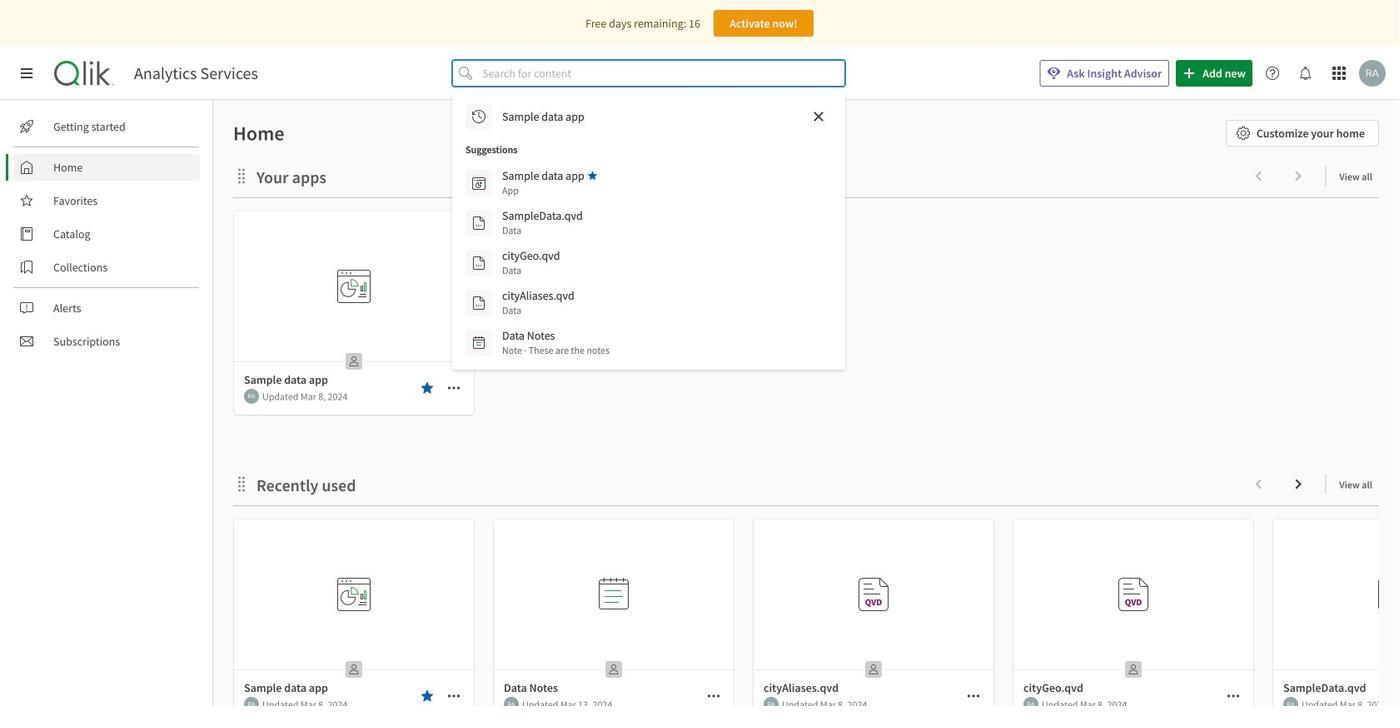 Task type: locate. For each thing, give the bounding box(es) containing it.
0 horizontal spatial more actions image
[[967, 690, 980, 703]]

2 horizontal spatial ruby anderson image
[[1284, 697, 1299, 706]]

1 vertical spatial move collection image
[[233, 476, 250, 493]]

citygeo.qvd element
[[502, 248, 560, 263]]

1 horizontal spatial more actions image
[[1227, 690, 1240, 703]]

more actions image
[[447, 382, 461, 395], [447, 690, 461, 703], [707, 690, 721, 703]]

1 more actions image from the left
[[967, 690, 980, 703]]

more actions image
[[967, 690, 980, 703], [1227, 690, 1240, 703]]

ruby anderson element
[[244, 389, 259, 404], [244, 697, 259, 706], [504, 697, 519, 706], [764, 697, 779, 706], [1024, 697, 1039, 706], [1284, 697, 1299, 706]]

ruby anderson image
[[244, 389, 259, 404], [1024, 697, 1039, 706], [1284, 697, 1299, 706]]

list box
[[459, 97, 839, 363]]

these are the notes element
[[502, 343, 610, 358]]

move collection image
[[233, 168, 250, 185], [233, 476, 250, 493]]

remove from favorites image
[[421, 382, 434, 395]]

sample data app element
[[502, 168, 585, 183]]

ruby anderson image
[[1359, 60, 1386, 87], [244, 697, 259, 706], [504, 697, 519, 706], [764, 697, 779, 706]]

close sidebar menu image
[[20, 67, 33, 80]]

data notes element
[[502, 328, 555, 343]]

main content
[[207, 100, 1399, 706]]

more actions image for remove from favorites image
[[447, 690, 461, 703]]

1 horizontal spatial ruby anderson image
[[1024, 697, 1039, 706]]

Search for content text field
[[479, 60, 846, 87]]



Task type: vqa. For each thing, say whether or not it's contained in the screenshot.
the search for content 'text box'
yes



Task type: describe. For each thing, give the bounding box(es) containing it.
more actions image for remove from favorites icon
[[447, 382, 461, 395]]

navigation pane element
[[0, 107, 212, 362]]

sampledata.qvd element
[[502, 208, 583, 223]]

cityaliases.qvd element
[[502, 288, 575, 303]]

remove from favorites image
[[421, 690, 434, 703]]

analytics services element
[[134, 63, 258, 83]]

0 horizontal spatial ruby anderson image
[[244, 389, 259, 404]]

0 vertical spatial move collection image
[[233, 168, 250, 185]]

2 more actions image from the left
[[1227, 690, 1240, 703]]



